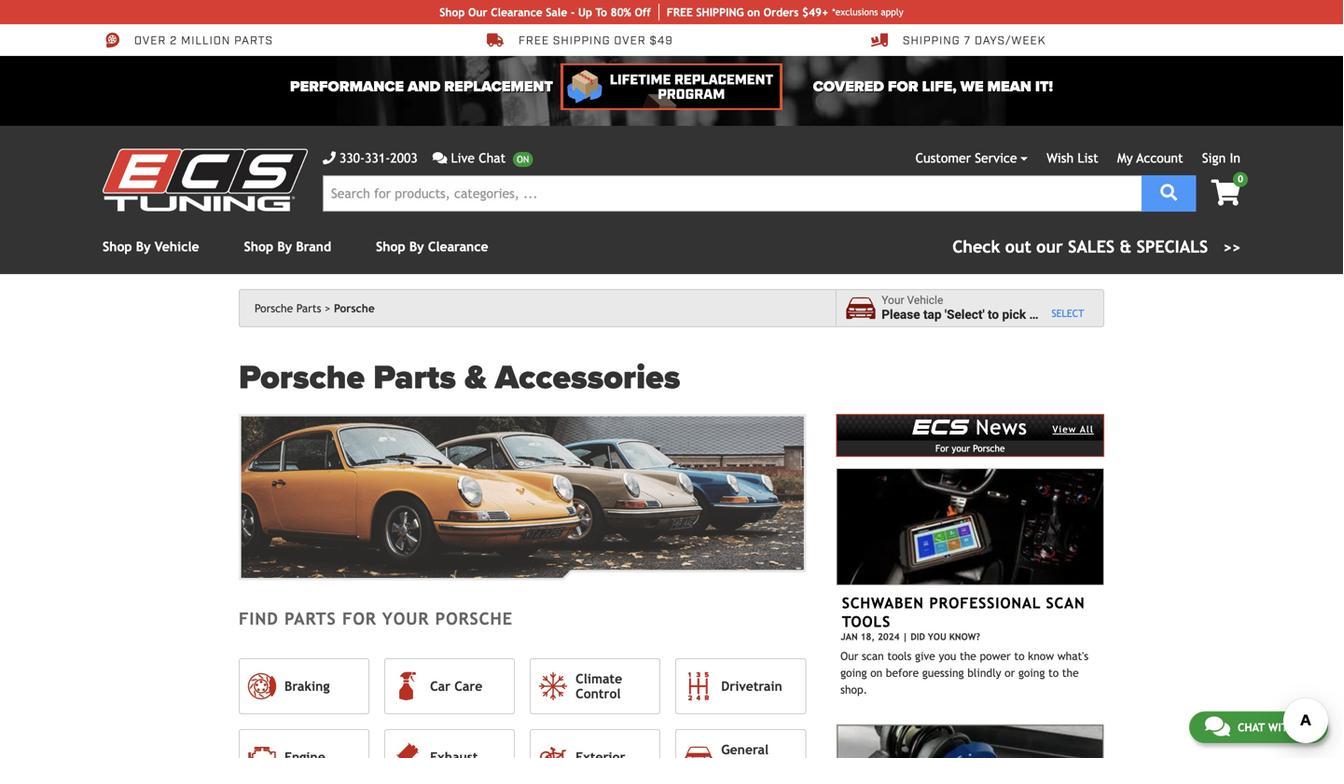 Task type: describe. For each thing, give the bounding box(es) containing it.
your
[[882, 294, 905, 307]]

330-331-2003
[[340, 151, 418, 166]]

over 2 million parts
[[134, 33, 273, 48]]

shop by brand link
[[244, 239, 331, 254]]

on inside schwaben professional scan tools jan 18, 2024 | did you know? our scan tools give you the power to know what's going on before guessing blindly or going to the shop.
[[871, 667, 883, 680]]

brand
[[296, 239, 331, 254]]

climate
[[576, 672, 623, 687]]

with
[[1269, 721, 1296, 734]]

2
[[170, 33, 178, 48]]

18,
[[861, 632, 875, 643]]

schwaben professional scan tools jan 18, 2024 | did you know? our scan tools give you the power to know what's going on before guessing blindly or going to the shop.
[[841, 595, 1089, 697]]

shopping cart image
[[1212, 180, 1241, 206]]

1 horizontal spatial the
[[1063, 667, 1079, 680]]

porsche for porsche parts
[[255, 302, 293, 315]]

select link
[[1052, 308, 1085, 320]]

shipping 7 days/week link
[[872, 32, 1046, 49]]

parts
[[234, 33, 273, 48]]

-
[[571, 6, 575, 19]]

news
[[976, 416, 1028, 440]]

330-331-2003 link
[[323, 148, 418, 168]]

porsche parts
[[255, 302, 321, 315]]

2 horizontal spatial to
[[1049, 667, 1059, 680]]

live
[[451, 151, 475, 166]]

up to 78% off tool clearance! image
[[836, 724, 1105, 759]]

phone image
[[323, 152, 336, 165]]

parts for find parts for your porsche
[[285, 609, 337, 629]]

shop for shop our clearance sale - up to 80% off
[[440, 6, 465, 19]]

know?
[[950, 632, 981, 643]]

service
[[975, 151, 1018, 166]]

you
[[939, 650, 957, 663]]

ecs
[[913, 412, 969, 440]]

schwaben professional scan tools link
[[842, 595, 1086, 631]]

jan
[[841, 632, 858, 643]]

*exclusions apply link
[[833, 5, 904, 19]]

find
[[239, 609, 279, 629]]

free
[[519, 33, 550, 48]]

car
[[430, 679, 451, 694]]

over
[[134, 33, 166, 48]]

covered for life, we mean it!
[[814, 78, 1054, 96]]

off
[[635, 6, 651, 19]]

comments image for chat
[[1206, 716, 1231, 738]]

wish list link
[[1047, 151, 1099, 166]]

live chat
[[451, 151, 506, 166]]

1 vertical spatial &
[[465, 358, 487, 398]]

parts for porsche parts & accessories
[[374, 358, 456, 398]]

drivetrain link
[[676, 659, 807, 715]]

your vehicle please tap 'select' to pick a vehicle
[[882, 294, 1080, 322]]

search image
[[1161, 184, 1178, 201]]

free shipping over $49 link
[[487, 32, 673, 49]]

$49+
[[803, 6, 829, 19]]

customer
[[916, 151, 972, 166]]

$49
[[650, 33, 673, 48]]

view
[[1053, 424, 1077, 435]]

porsche parts & accessories
[[239, 358, 681, 398]]

life,
[[923, 78, 957, 96]]

my account link
[[1118, 151, 1184, 166]]

schwaben
[[842, 595, 925, 612]]

2 going from the left
[[1019, 667, 1046, 680]]

did
[[911, 632, 926, 643]]

80%
[[611, 6, 632, 19]]

us
[[1300, 721, 1313, 734]]

general
[[722, 743, 769, 758]]

shop for shop by brand
[[244, 239, 274, 254]]

331-
[[365, 151, 390, 166]]

days/week
[[975, 33, 1046, 48]]

2003
[[390, 151, 418, 166]]

Search text field
[[323, 175, 1142, 212]]

million
[[181, 33, 231, 48]]

shop.
[[841, 684, 868, 697]]

my account
[[1118, 151, 1184, 166]]

porsche for porsche parts & accessories
[[239, 358, 365, 398]]

0 horizontal spatial chat
[[479, 151, 506, 166]]

know
[[1029, 650, 1055, 663]]

over 2 million parts link
[[103, 32, 273, 49]]

0 horizontal spatial vehicle
[[155, 239, 199, 254]]

covered
[[814, 78, 885, 96]]

free ship ping on orders $49+ *exclusions apply
[[667, 6, 904, 19]]

shop by vehicle
[[103, 239, 199, 254]]

or
[[1005, 667, 1016, 680]]

chat with us link
[[1190, 712, 1329, 744]]

professional
[[930, 595, 1042, 612]]

mean
[[988, 78, 1032, 96]]

care
[[455, 679, 483, 694]]

list
[[1078, 151, 1099, 166]]

tools
[[842, 614, 891, 631]]

0 link
[[1197, 172, 1249, 208]]

it!
[[1036, 78, 1054, 96]]

shipping 7 days/week
[[903, 33, 1046, 48]]

330-
[[340, 151, 365, 166]]

|
[[903, 632, 908, 643]]

porsche down news
[[973, 443, 1005, 454]]

tap
[[924, 308, 942, 322]]

a
[[1030, 308, 1037, 322]]

before
[[886, 667, 919, 680]]

ping
[[720, 6, 744, 19]]

by for vehicle
[[136, 239, 151, 254]]



Task type: vqa. For each thing, say whether or not it's contained in the screenshot.
know
yes



Task type: locate. For each thing, give the bounding box(es) containing it.
1 vertical spatial clearance
[[428, 239, 489, 254]]

1 horizontal spatial comments image
[[1206, 716, 1231, 738]]

power
[[980, 650, 1011, 663]]

your right "for"
[[952, 443, 971, 454]]

our up replacement
[[468, 6, 488, 19]]

by left the brand at the top of the page
[[277, 239, 292, 254]]

3 by from the left
[[410, 239, 424, 254]]

schwaben professional scan tools image
[[836, 468, 1105, 586]]

our inside shop our clearance sale - up to 80% off link
[[468, 6, 488, 19]]

by for brand
[[277, 239, 292, 254]]

0 horizontal spatial going
[[841, 667, 867, 680]]

up
[[578, 6, 593, 19]]

chat right live
[[479, 151, 506, 166]]

going
[[841, 667, 867, 680], [1019, 667, 1046, 680]]

to up or at the bottom
[[1015, 650, 1025, 663]]

on right ping at the top of page
[[748, 6, 761, 19]]

chat with us
[[1238, 721, 1313, 734]]

chat left with
[[1238, 721, 1266, 734]]

1 horizontal spatial vehicle
[[908, 294, 944, 307]]

7
[[964, 33, 972, 48]]

replacement
[[445, 78, 553, 96]]

sales & specials link
[[953, 234, 1241, 259]]

0 horizontal spatial clearance
[[428, 239, 489, 254]]

we
[[961, 78, 984, 96]]

1 vertical spatial vehicle
[[908, 294, 944, 307]]

0 horizontal spatial your
[[383, 609, 430, 629]]

apply
[[881, 7, 904, 17]]

0 vertical spatial your
[[952, 443, 971, 454]]

pick
[[1003, 308, 1027, 322]]

shop by brand
[[244, 239, 331, 254]]

on down scan
[[871, 667, 883, 680]]

performance
[[290, 78, 404, 96]]

comments image inside live chat link
[[433, 152, 447, 165]]

0 vertical spatial comments image
[[433, 152, 447, 165]]

climate control link
[[530, 659, 661, 715]]

lifetime replacement program banner image
[[561, 63, 783, 110]]

0 vertical spatial vehicle
[[155, 239, 199, 254]]

general purpose link
[[676, 730, 807, 759]]

sign in
[[1203, 151, 1241, 166]]

clearance down live
[[428, 239, 489, 254]]

1 vertical spatial your
[[383, 609, 430, 629]]

by down ecs tuning image
[[136, 239, 151, 254]]

1 vertical spatial to
[[1015, 650, 1025, 663]]

shop for shop by clearance
[[376, 239, 406, 254]]

0 vertical spatial on
[[748, 6, 761, 19]]

shop our clearance sale - up to 80% off
[[440, 6, 651, 19]]

sales & specials
[[1069, 237, 1209, 257]]

0 vertical spatial our
[[468, 6, 488, 19]]

find parts for your porsche
[[239, 609, 513, 629]]

shop
[[440, 6, 465, 19], [103, 239, 132, 254], [244, 239, 274, 254], [376, 239, 406, 254]]

your right for
[[383, 609, 430, 629]]

wish
[[1047, 151, 1074, 166]]

comments image left live
[[433, 152, 447, 165]]

1 horizontal spatial &
[[1120, 237, 1132, 257]]

view all
[[1053, 424, 1095, 435]]

ship
[[697, 6, 720, 19]]

0 vertical spatial chat
[[479, 151, 506, 166]]

customer service button
[[916, 148, 1028, 168]]

over
[[614, 33, 646, 48]]

0 horizontal spatial by
[[136, 239, 151, 254]]

to
[[988, 308, 1000, 322], [1015, 650, 1025, 663], [1049, 667, 1059, 680]]

sales
[[1069, 237, 1115, 257]]

0 horizontal spatial on
[[748, 6, 761, 19]]

1 vertical spatial the
[[1063, 667, 1079, 680]]

comments image
[[433, 152, 447, 165], [1206, 716, 1231, 738]]

wish list
[[1047, 151, 1099, 166]]

clearance up free
[[491, 6, 543, 19]]

1 going from the left
[[841, 667, 867, 680]]

sale
[[546, 6, 568, 19]]

clearance for our
[[491, 6, 543, 19]]

for your porsche
[[936, 443, 1005, 454]]

porsche up care
[[435, 609, 513, 629]]

2 vertical spatial parts
[[285, 609, 337, 629]]

1 horizontal spatial our
[[841, 650, 859, 663]]

control
[[576, 687, 621, 702]]

porsche down porsche parts link
[[239, 358, 365, 398]]

shipping
[[903, 33, 961, 48]]

0 vertical spatial to
[[988, 308, 1000, 322]]

comments image inside chat with us link
[[1206, 716, 1231, 738]]

porsche right porsche parts link
[[334, 302, 375, 315]]

car care link
[[385, 659, 515, 715]]

0 vertical spatial &
[[1120, 237, 1132, 257]]

'select'
[[945, 308, 985, 322]]

climate control
[[576, 672, 623, 702]]

1 vertical spatial comments image
[[1206, 716, 1231, 738]]

customer service
[[916, 151, 1018, 166]]

0 horizontal spatial the
[[960, 650, 977, 663]]

sign
[[1203, 151, 1226, 166]]

1 horizontal spatial your
[[952, 443, 971, 454]]

2 vertical spatial to
[[1049, 667, 1059, 680]]

0 vertical spatial the
[[960, 650, 977, 663]]

live chat link
[[433, 148, 533, 168]]

to down "know"
[[1049, 667, 1059, 680]]

0 horizontal spatial comments image
[[433, 152, 447, 165]]

accessories
[[495, 358, 681, 398]]

0 vertical spatial parts
[[297, 302, 321, 315]]

going up shop. at bottom right
[[841, 667, 867, 680]]

porsche down shop by brand "link"
[[255, 302, 293, 315]]

0 vertical spatial clearance
[[491, 6, 543, 19]]

*exclusions
[[833, 7, 879, 17]]

ecs tuning image
[[103, 149, 308, 211]]

2 horizontal spatial by
[[410, 239, 424, 254]]

and
[[408, 78, 441, 96]]

for
[[342, 609, 377, 629]]

1 horizontal spatial to
[[1015, 650, 1025, 663]]

drivetrain
[[722, 679, 783, 694]]

going down "know"
[[1019, 667, 1046, 680]]

vehicle inside your vehicle please tap 'select' to pick a vehicle
[[908, 294, 944, 307]]

my
[[1118, 151, 1134, 166]]

0 horizontal spatial to
[[988, 308, 1000, 322]]

to inside your vehicle please tap 'select' to pick a vehicle
[[988, 308, 1000, 322]]

by down 2003
[[410, 239, 424, 254]]

vehicle up tap at the right of the page
[[908, 294, 944, 307]]

shop for shop by vehicle
[[103, 239, 132, 254]]

shop by vehicle link
[[103, 239, 199, 254]]

you
[[928, 632, 947, 643]]

scan
[[862, 650, 884, 663]]

our
[[468, 6, 488, 19], [841, 650, 859, 663]]

parts for porsche parts
[[297, 302, 321, 315]]

2 by from the left
[[277, 239, 292, 254]]

car care
[[430, 679, 483, 694]]

comments image left chat with us on the bottom right of page
[[1206, 716, 1231, 738]]

to left pick on the top of the page
[[988, 308, 1000, 322]]

1 horizontal spatial on
[[871, 667, 883, 680]]

scan
[[1047, 595, 1086, 612]]

0 horizontal spatial &
[[465, 358, 487, 398]]

chat
[[479, 151, 506, 166], [1238, 721, 1266, 734]]

1 vertical spatial parts
[[374, 358, 456, 398]]

account
[[1137, 151, 1184, 166]]

1 horizontal spatial going
[[1019, 667, 1046, 680]]

braking link
[[239, 659, 370, 715]]

vehicle down ecs tuning image
[[155, 239, 199, 254]]

ecs news
[[913, 412, 1028, 440]]

braking
[[285, 679, 330, 694]]

in
[[1230, 151, 1241, 166]]

guessing
[[923, 667, 965, 680]]

comments image for live
[[433, 152, 447, 165]]

0 horizontal spatial our
[[468, 6, 488, 19]]

our inside schwaben professional scan tools jan 18, 2024 | did you know? our scan tools give you the power to know what's going on before guessing blindly or going to the shop.
[[841, 650, 859, 663]]

1 by from the left
[[136, 239, 151, 254]]

1 horizontal spatial chat
[[1238, 721, 1266, 734]]

our down jan
[[841, 650, 859, 663]]

porsche parts link
[[255, 302, 331, 315]]

shop by clearance
[[376, 239, 489, 254]]

give
[[915, 650, 936, 663]]

porsche
[[255, 302, 293, 315], [334, 302, 375, 315], [239, 358, 365, 398], [973, 443, 1005, 454], [435, 609, 513, 629]]

the down what's
[[1063, 667, 1079, 680]]

1 vertical spatial on
[[871, 667, 883, 680]]

porsche for porsche
[[334, 302, 375, 315]]

0
[[1238, 174, 1244, 184]]

1 vertical spatial chat
[[1238, 721, 1266, 734]]

porsche banner image image
[[239, 414, 807, 581]]

shipping
[[553, 33, 611, 48]]

1 horizontal spatial clearance
[[491, 6, 543, 19]]

the down know?
[[960, 650, 977, 663]]

by for clearance
[[410, 239, 424, 254]]

1 vertical spatial our
[[841, 650, 859, 663]]

for
[[888, 78, 919, 96]]

clearance for by
[[428, 239, 489, 254]]

1 horizontal spatial by
[[277, 239, 292, 254]]

free
[[667, 6, 693, 19]]



